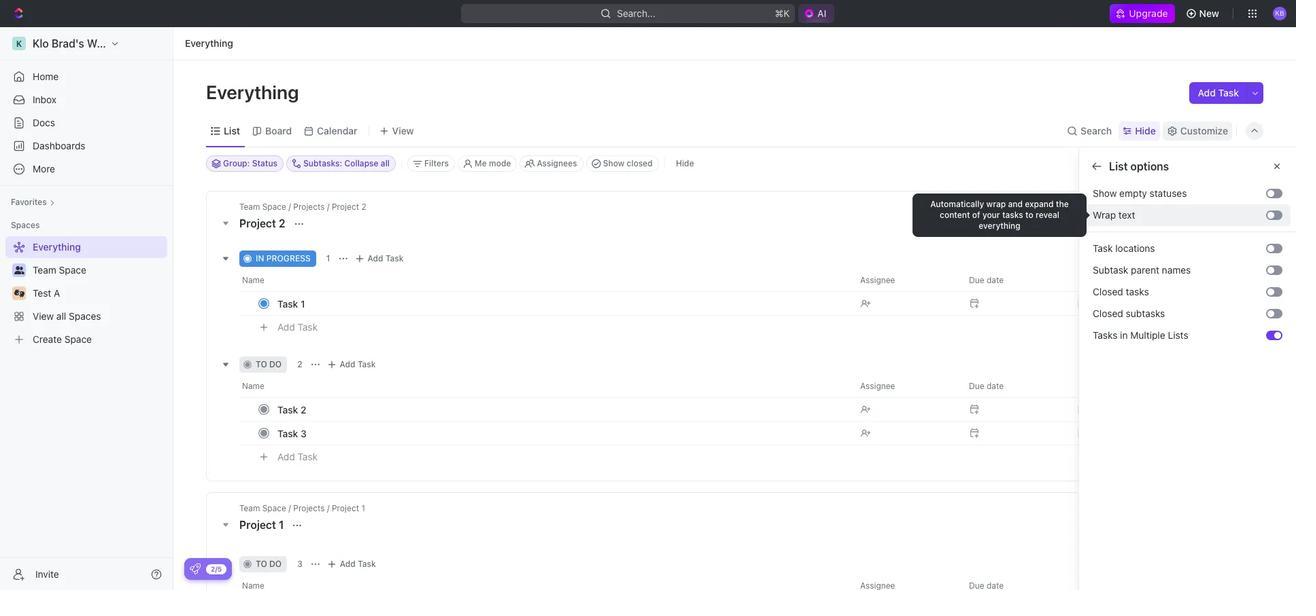 Task type: locate. For each thing, give the bounding box(es) containing it.
3 down team space / projects / project 1
[[297, 560, 303, 570]]

group:
[[223, 158, 250, 169]]

0 vertical spatial view
[[392, 125, 414, 136]]

task 1
[[277, 298, 305, 310]]

0 vertical spatial name
[[242, 275, 264, 286]]

create space link
[[5, 329, 165, 351]]

klo brad's workspace, , element
[[12, 37, 26, 50]]

1 name from the top
[[242, 275, 264, 286]]

0 vertical spatial to do
[[256, 360, 282, 370]]

customize button
[[1163, 121, 1232, 140]]

1 horizontal spatial view
[[392, 125, 414, 136]]

list inside button
[[1109, 215, 1125, 226]]

1 due from the top
[[969, 275, 984, 286]]

priority down tasks
[[1078, 382, 1106, 392]]

customize list
[[1093, 160, 1169, 173]]

2 closed from the top
[[1093, 308, 1123, 320]]

closed for closed subtasks
[[1093, 308, 1123, 320]]

name button for 2
[[239, 376, 852, 398]]

show empty statuses button
[[1087, 183, 1266, 205]]

customize for customize
[[1180, 125, 1228, 136]]

1 vertical spatial due
[[969, 382, 984, 392]]

in down group
[[1120, 330, 1128, 341]]

date for 2
[[987, 382, 1004, 392]]

space for team space
[[59, 265, 86, 276]]

home link
[[5, 66, 167, 88]]

me mode button
[[458, 156, 517, 172]]

spaces
[[11, 220, 40, 231], [69, 311, 101, 322]]

multiple
[[1130, 330, 1165, 341]]

1 vertical spatial more
[[1109, 237, 1132, 248]]

date for 1
[[987, 275, 1004, 286]]

team up test a
[[33, 265, 56, 276]]

customize inside button
[[1180, 125, 1228, 136]]

team up project 2
[[239, 202, 260, 212]]

0 horizontal spatial hide
[[676, 158, 694, 169]]

ai
[[818, 7, 827, 19]]

show inside dropdown button
[[603, 158, 625, 169]]

hide up customize list
[[1135, 125, 1156, 136]]

do up task 2
[[269, 360, 282, 370]]

to for 2
[[256, 360, 267, 370]]

2 name from the top
[[242, 382, 264, 392]]

0 horizontal spatial view
[[33, 311, 54, 322]]

all right collapse
[[381, 158, 390, 169]]

1 vertical spatial due date
[[969, 382, 1004, 392]]

to do down project 1
[[256, 560, 282, 570]]

1 vertical spatial projects
[[293, 504, 325, 514]]

list options up more settings
[[1109, 215, 1160, 226]]

1 assignee from the top
[[860, 275, 895, 286]]

0 horizontal spatial customize
[[1093, 160, 1148, 173]]

0 vertical spatial customize
[[1180, 125, 1228, 136]]

name for to do
[[242, 382, 264, 392]]

tasks
[[1126, 286, 1149, 298]]

in left progress
[[256, 254, 264, 264]]

2 up task 3
[[301, 404, 306, 416]]

0 vertical spatial hide
[[1135, 125, 1156, 136]]

closed tasks button
[[1087, 282, 1266, 303]]

1 due date button from the top
[[961, 270, 1070, 292]]

projects
[[293, 202, 325, 212], [293, 504, 325, 514]]

due date button
[[961, 270, 1070, 292], [961, 376, 1070, 398]]

project 1
[[239, 520, 287, 532]]

test
[[33, 288, 51, 299]]

1 to do from the top
[[256, 360, 282, 370]]

list up task locations
[[1109, 215, 1125, 226]]

show left closed
[[603, 158, 625, 169]]

1 date from the top
[[987, 275, 1004, 286]]

tree inside sidebar navigation
[[5, 237, 167, 351]]

options
[[1131, 160, 1169, 173], [1128, 215, 1160, 226]]

2 vertical spatial everything
[[33, 241, 81, 253]]

space up a on the left of the page
[[59, 265, 86, 276]]

show up wrap
[[1093, 188, 1117, 199]]

space up project 1
[[262, 504, 286, 514]]

due date
[[969, 275, 1004, 286], [969, 382, 1004, 392]]

options inside list options button
[[1128, 215, 1160, 226]]

1 vertical spatial options
[[1128, 215, 1160, 226]]

inbox
[[33, 94, 56, 105]]

options up show empty statuses
[[1131, 160, 1169, 173]]

due date button for 1
[[961, 270, 1070, 292]]

0 vertical spatial priority
[[1078, 275, 1106, 286]]

new
[[1199, 7, 1219, 19]]

2 priority from the top
[[1078, 382, 1106, 392]]

1 horizontal spatial customize
[[1180, 125, 1228, 136]]

customize up the empty
[[1093, 160, 1148, 173]]

list options up show empty statuses
[[1109, 160, 1169, 173]]

closed down subtask
[[1093, 286, 1123, 298]]

1 assignee button from the top
[[852, 270, 961, 292]]

0 vertical spatial priority button
[[1070, 270, 1179, 292]]

0 horizontal spatial status
[[252, 158, 278, 169]]

1 horizontal spatial more
[[1109, 237, 1132, 248]]

1 vertical spatial do
[[269, 560, 282, 570]]

team up project 1
[[239, 504, 260, 514]]

2 assignee button from the top
[[852, 376, 961, 398]]

1 vertical spatial hide
[[676, 158, 694, 169]]

2 assignee from the top
[[860, 382, 895, 392]]

priority button for 1
[[1070, 270, 1179, 292]]

0 vertical spatial projects
[[293, 202, 325, 212]]

add task
[[1198, 87, 1239, 99], [368, 254, 404, 264], [277, 321, 318, 333], [340, 360, 376, 370], [277, 451, 318, 463], [340, 560, 376, 570]]

space for team space / projects / project 1
[[262, 504, 286, 514]]

1 vertical spatial team
[[33, 265, 56, 276]]

filters
[[424, 158, 449, 169]]

0 vertical spatial all
[[381, 158, 390, 169]]

closed up tasks
[[1093, 308, 1123, 320]]

to do
[[256, 360, 282, 370], [256, 560, 282, 570]]

team
[[239, 202, 260, 212], [33, 265, 56, 276], [239, 504, 260, 514]]

2 do from the top
[[269, 560, 282, 570]]

to do for 2
[[256, 360, 282, 370]]

name button
[[239, 270, 852, 292], [239, 376, 852, 398]]

1 vertical spatial name button
[[239, 376, 852, 398]]

1 closed from the top
[[1093, 286, 1123, 298]]

1 vertical spatial assignee button
[[852, 376, 961, 398]]

2 to do from the top
[[256, 560, 282, 570]]

0 horizontal spatial all
[[56, 311, 66, 322]]

hide button
[[670, 156, 700, 172]]

1 do from the top
[[269, 360, 282, 370]]

0 vertical spatial status
[[252, 158, 278, 169]]

0 vertical spatial spaces
[[11, 220, 40, 231]]

0 vertical spatial assignee button
[[852, 270, 961, 292]]

klo brad's workspace
[[33, 37, 143, 50]]

k
[[16, 38, 22, 49]]

show for show closed
[[603, 158, 625, 169]]

subtask
[[1093, 265, 1129, 276]]

0 vertical spatial name button
[[239, 270, 852, 292]]

view for view all spaces
[[33, 311, 54, 322]]

task 3 link
[[274, 424, 849, 444]]

hide inside dropdown button
[[1135, 125, 1156, 136]]

to do up task 2
[[256, 360, 282, 370]]

2 due date from the top
[[969, 382, 1004, 392]]

space down view all spaces link
[[64, 334, 92, 345]]

all up create space
[[56, 311, 66, 322]]

team space link
[[33, 260, 165, 282]]

0 horizontal spatial show
[[603, 158, 625, 169]]

1 vertical spatial everything link
[[5, 237, 165, 258]]

2 date from the top
[[987, 382, 1004, 392]]

assignee button for 1
[[852, 270, 961, 292]]

0 vertical spatial date
[[987, 275, 1004, 286]]

0 horizontal spatial everything link
[[5, 237, 165, 258]]

in
[[256, 254, 264, 264], [1120, 330, 1128, 341]]

0 vertical spatial due
[[969, 275, 984, 286]]

0 vertical spatial due date
[[969, 275, 1004, 286]]

show inside button
[[1093, 188, 1117, 199]]

priority button
[[1070, 270, 1179, 292], [1070, 376, 1179, 398]]

1 vertical spatial to do
[[256, 560, 282, 570]]

more down wrap text
[[1109, 237, 1132, 248]]

tasks in multiple lists
[[1093, 330, 1189, 341]]

tree
[[5, 237, 167, 351]]

view down test
[[33, 311, 54, 322]]

do for 2
[[269, 360, 282, 370]]

0 vertical spatial due date button
[[961, 270, 1070, 292]]

1 priority button from the top
[[1070, 270, 1179, 292]]

1 horizontal spatial hide
[[1135, 125, 1156, 136]]

list options
[[1109, 160, 1169, 173], [1109, 215, 1160, 226]]

customize up 'search tasks...' text box
[[1180, 125, 1228, 136]]

user group image
[[14, 267, 24, 275]]

more settings button
[[1087, 232, 1288, 254]]

upgrade link
[[1110, 4, 1175, 23]]

3 inside task 3 link
[[301, 428, 307, 440]]

more
[[33, 163, 55, 175], [1109, 237, 1132, 248]]

1 vertical spatial assignee
[[860, 382, 895, 392]]

1 priority from the top
[[1078, 275, 1106, 286]]

1 vertical spatial all
[[56, 311, 66, 322]]

more inside dropdown button
[[33, 163, 55, 175]]

1 vertical spatial date
[[987, 382, 1004, 392]]

list
[[224, 125, 240, 136], [1109, 160, 1128, 173], [1150, 160, 1169, 173], [1109, 188, 1125, 199], [1109, 215, 1125, 226]]

due date button for 2
[[961, 376, 1070, 398]]

1 vertical spatial view
[[33, 311, 54, 322]]

do for 3
[[269, 560, 282, 570]]

team for project 1
[[239, 504, 260, 514]]

project
[[332, 202, 359, 212], [239, 218, 276, 230], [332, 504, 359, 514], [239, 520, 276, 532]]

2 to from the top
[[256, 560, 267, 570]]

1 name button from the top
[[239, 270, 852, 292]]

0 vertical spatial 3
[[301, 428, 307, 440]]

2 priority button from the top
[[1070, 376, 1179, 398]]

1 vertical spatial spaces
[[69, 311, 101, 322]]

spaces up create space link
[[69, 311, 101, 322]]

1 horizontal spatial everything link
[[182, 35, 237, 52]]

closed
[[627, 158, 653, 169]]

new button
[[1180, 3, 1228, 24]]

create space
[[33, 334, 92, 345]]

closed subtasks button
[[1087, 303, 1266, 325]]

date
[[987, 275, 1004, 286], [987, 382, 1004, 392]]

options up more settings
[[1128, 215, 1160, 226]]

more down dashboards
[[33, 163, 55, 175]]

test a
[[33, 288, 60, 299]]

0 horizontal spatial more
[[33, 163, 55, 175]]

0 vertical spatial closed
[[1093, 286, 1123, 298]]

subtask parent names button
[[1087, 260, 1266, 282]]

priority up closed tasks
[[1078, 275, 1106, 286]]

1 horizontal spatial status
[[1244, 314, 1269, 324]]

status
[[252, 158, 278, 169], [1244, 314, 1269, 324]]

0 vertical spatial list options
[[1109, 160, 1169, 173]]

0 horizontal spatial spaces
[[11, 220, 40, 231]]

1 due date from the top
[[969, 275, 1004, 286]]

2 vertical spatial team
[[239, 504, 260, 514]]

space
[[262, 202, 286, 212], [59, 265, 86, 276], [64, 334, 92, 345], [262, 504, 286, 514]]

closed
[[1093, 286, 1123, 298], [1093, 308, 1123, 320]]

1 vertical spatial closed
[[1093, 308, 1123, 320]]

0 horizontal spatial in
[[256, 254, 264, 264]]

progress
[[266, 254, 311, 264]]

in progress
[[256, 254, 311, 264]]

1 vertical spatial priority
[[1078, 382, 1106, 392]]

list up the empty
[[1109, 160, 1128, 173]]

1 projects from the top
[[293, 202, 325, 212]]

team space
[[33, 265, 86, 276]]

0 vertical spatial to
[[256, 360, 267, 370]]

2 list options from the top
[[1109, 215, 1160, 226]]

kb
[[1275, 9, 1284, 17]]

⌘k
[[775, 7, 790, 19]]

subtasks:
[[303, 158, 342, 169]]

assignee
[[860, 275, 895, 286], [860, 382, 895, 392]]

to
[[256, 360, 267, 370], [256, 560, 267, 570]]

1
[[326, 254, 330, 264], [301, 298, 305, 310], [361, 504, 365, 514], [279, 520, 284, 532]]

assignee button for 2
[[852, 376, 961, 398]]

1 horizontal spatial show
[[1093, 188, 1117, 199]]

task 2
[[277, 404, 306, 416]]

name button up task 1 link
[[239, 270, 852, 292]]

view up 'filters' "dropdown button"
[[392, 125, 414, 136]]

subtask parent names
[[1093, 265, 1191, 276]]

1 vertical spatial in
[[1120, 330, 1128, 341]]

show for show empty statuses
[[1093, 188, 1117, 199]]

3 down task 2
[[301, 428, 307, 440]]

team for project 2
[[239, 202, 260, 212]]

name button up task 2 link
[[239, 376, 852, 398]]

more inside button
[[1109, 237, 1132, 248]]

priority for 2
[[1078, 382, 1106, 392]]

Search tasks... text field
[[1127, 154, 1263, 174]]

view
[[392, 125, 414, 136], [33, 311, 54, 322]]

2 down team space / projects / project 2
[[279, 218, 285, 230]]

closed tasks
[[1093, 286, 1149, 298]]

in inside tasks in multiple lists button
[[1120, 330, 1128, 341]]

everything
[[185, 37, 233, 49], [206, 81, 303, 103], [33, 241, 81, 253]]

onboarding checklist button element
[[190, 564, 201, 575]]

hands asl interpreting image
[[14, 290, 24, 298]]

1 vertical spatial due date button
[[961, 376, 1070, 398]]

1 vertical spatial show
[[1093, 188, 1117, 199]]

hide right closed
[[676, 158, 694, 169]]

1 vertical spatial list options
[[1109, 215, 1160, 226]]

1 vertical spatial priority button
[[1070, 376, 1179, 398]]

due date for 2
[[969, 382, 1004, 392]]

0 vertical spatial do
[[269, 360, 282, 370]]

projects for project 2
[[293, 202, 325, 212]]

hide
[[1135, 125, 1156, 136], [676, 158, 694, 169]]

2 projects from the top
[[293, 504, 325, 514]]

names
[[1162, 265, 1191, 276]]

task locations button
[[1087, 238, 1266, 260]]

locations
[[1115, 243, 1155, 254]]

space up project 2
[[262, 202, 286, 212]]

1 to from the top
[[256, 360, 267, 370]]

view inside button
[[392, 125, 414, 136]]

1 vertical spatial customize
[[1093, 160, 1148, 173]]

0 vertical spatial in
[[256, 254, 264, 264]]

0 vertical spatial show
[[603, 158, 625, 169]]

spaces down favorites
[[11, 220, 40, 231]]

2 due date button from the top
[[961, 376, 1070, 398]]

tree containing everything
[[5, 237, 167, 351]]

1 horizontal spatial in
[[1120, 330, 1128, 341]]

0 vertical spatial team
[[239, 202, 260, 212]]

1 vertical spatial name
[[242, 382, 264, 392]]

2 due from the top
[[969, 382, 984, 392]]

assignee button
[[852, 270, 961, 292], [852, 376, 961, 398]]

view inside sidebar navigation
[[33, 311, 54, 322]]

ai button
[[799, 4, 835, 23]]

1 vertical spatial to
[[256, 560, 267, 570]]

task
[[1218, 87, 1239, 99], [1093, 243, 1113, 254], [386, 254, 404, 264], [277, 298, 298, 310], [298, 321, 318, 333], [358, 360, 376, 370], [277, 404, 298, 416], [277, 428, 298, 440], [298, 451, 318, 463], [358, 560, 376, 570]]

do down project 1
[[269, 560, 282, 570]]

0 vertical spatial assignee
[[860, 275, 895, 286]]

0 vertical spatial more
[[33, 163, 55, 175]]

2 name button from the top
[[239, 376, 852, 398]]



Task type: vqa. For each thing, say whether or not it's contained in the screenshot.
the Overall Process
no



Task type: describe. For each thing, give the bounding box(es) containing it.
hide button
[[1119, 121, 1160, 140]]

task 2 link
[[274, 400, 849, 420]]

team space / projects / project 2
[[239, 202, 366, 212]]

view button
[[374, 121, 419, 140]]

home
[[33, 71, 59, 82]]

list link
[[221, 121, 240, 140]]

sidebar navigation
[[0, 27, 176, 591]]

subtasks
[[1126, 308, 1165, 320]]

collapse
[[344, 158, 379, 169]]

view for view
[[392, 125, 414, 136]]

list options inside button
[[1109, 215, 1160, 226]]

board
[[265, 125, 292, 136]]

1 list options from the top
[[1109, 160, 1169, 173]]

list up wrap text
[[1109, 188, 1125, 199]]

onboarding checklist button image
[[190, 564, 201, 575]]

empty
[[1120, 188, 1147, 199]]

me
[[475, 158, 487, 169]]

1 vertical spatial 3
[[297, 560, 303, 570]]

task 1 link
[[274, 294, 849, 314]]

hide inside button
[[676, 158, 694, 169]]

subtasks: collapse all
[[303, 158, 390, 169]]

team inside sidebar navigation
[[33, 265, 56, 276]]

favorites
[[11, 197, 47, 207]]

lists
[[1168, 330, 1189, 341]]

1 horizontal spatial spaces
[[69, 311, 101, 322]]

show empty statuses
[[1093, 188, 1187, 199]]

to for 3
[[256, 560, 267, 570]]

name for in progress
[[242, 275, 264, 286]]

1 vertical spatial everything
[[206, 81, 303, 103]]

text
[[1119, 209, 1135, 221]]

0 vertical spatial everything link
[[182, 35, 237, 52]]

2 down collapse
[[361, 202, 366, 212]]

me mode
[[475, 158, 511, 169]]

assignees button
[[520, 156, 583, 172]]

tasks
[[1093, 330, 1118, 341]]

mode
[[489, 158, 511, 169]]

priority for 1
[[1078, 275, 1106, 286]]

dashboards
[[33, 140, 85, 152]]

invite
[[35, 569, 59, 580]]

more for more
[[33, 163, 55, 175]]

customize for customize list
[[1093, 160, 1148, 173]]

view all spaces link
[[5, 306, 165, 328]]

workspace
[[87, 37, 143, 50]]

task inside button
[[1093, 243, 1113, 254]]

projects for project 1
[[293, 504, 325, 514]]

assignee for 1
[[860, 275, 895, 286]]

create
[[33, 334, 62, 345]]

due for 1
[[969, 275, 984, 286]]

tasks in multiple lists button
[[1087, 325, 1266, 347]]

calendar link
[[314, 121, 357, 140]]

kb button
[[1269, 3, 1291, 24]]

search
[[1081, 125, 1112, 136]]

to do for 3
[[256, 560, 282, 570]]

1 vertical spatial status
[[1244, 314, 1269, 324]]

team space / projects / project 1
[[239, 504, 365, 514]]

closed for closed tasks
[[1093, 286, 1123, 298]]

name button for 1
[[239, 270, 852, 292]]

klo
[[33, 37, 49, 50]]

inbox link
[[5, 89, 167, 111]]

a
[[54, 288, 60, 299]]

docs
[[33, 117, 55, 129]]

list up "statuses"
[[1150, 160, 1169, 173]]

space for create space
[[64, 334, 92, 345]]

wrap text button
[[1087, 205, 1266, 226]]

space for team space / projects / project 2
[[262, 202, 286, 212]]

task 3
[[277, 428, 307, 440]]

show closed
[[603, 158, 653, 169]]

board link
[[262, 121, 292, 140]]

more button
[[5, 158, 167, 180]]

wrap text
[[1093, 209, 1135, 221]]

due date for 1
[[969, 275, 1004, 286]]

2 up task 2
[[297, 360, 302, 370]]

search...
[[617, 7, 656, 19]]

0 vertical spatial options
[[1131, 160, 1169, 173]]

calendar
[[317, 125, 357, 136]]

filters button
[[407, 156, 455, 172]]

assignee for 2
[[860, 382, 895, 392]]

list up group:
[[224, 125, 240, 136]]

group: status
[[223, 158, 278, 169]]

2/5
[[211, 565, 222, 574]]

more for more settings
[[1109, 237, 1132, 248]]

1 horizontal spatial all
[[381, 158, 390, 169]]

all inside sidebar navigation
[[56, 311, 66, 322]]

favorites button
[[5, 194, 60, 211]]

docs link
[[5, 112, 167, 134]]

group
[[1109, 313, 1136, 325]]

due for 2
[[969, 382, 984, 392]]

parent
[[1131, 265, 1159, 276]]

search button
[[1063, 121, 1116, 140]]

closed subtasks
[[1093, 308, 1165, 320]]

0 vertical spatial everything
[[185, 37, 233, 49]]

statuses
[[1150, 188, 1187, 199]]

task locations
[[1093, 243, 1155, 254]]

view button
[[374, 115, 419, 147]]

everything link inside sidebar navigation
[[5, 237, 165, 258]]

dashboards link
[[5, 135, 167, 157]]

settings
[[1134, 237, 1169, 248]]

wrap
[[1093, 209, 1116, 221]]

project 2
[[239, 218, 288, 230]]

brad's
[[52, 37, 84, 50]]

more settings
[[1109, 237, 1169, 248]]

view all spaces
[[33, 311, 101, 322]]

everything inside sidebar navigation
[[33, 241, 81, 253]]

assignees
[[537, 158, 577, 169]]

priority button for 2
[[1070, 376, 1179, 398]]

show closed button
[[586, 156, 659, 172]]



